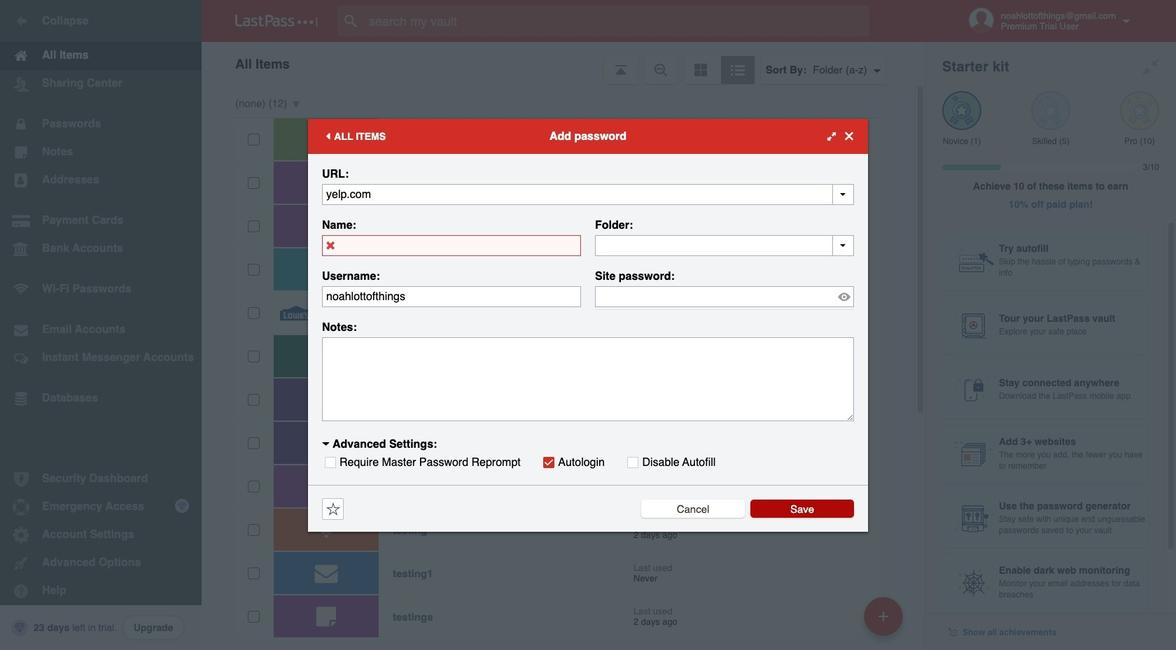 Task type: locate. For each thing, give the bounding box(es) containing it.
None password field
[[595, 286, 855, 307]]

None text field
[[322, 184, 855, 205], [595, 235, 855, 256], [322, 337, 855, 421], [322, 184, 855, 205], [595, 235, 855, 256], [322, 337, 855, 421]]

lastpass image
[[235, 15, 318, 27]]

None text field
[[322, 235, 581, 256], [322, 286, 581, 307], [322, 235, 581, 256], [322, 286, 581, 307]]

dialog
[[308, 119, 869, 532]]

new item image
[[879, 612, 889, 622]]

main navigation navigation
[[0, 0, 202, 651]]

Search search field
[[338, 6, 897, 36]]



Task type: describe. For each thing, give the bounding box(es) containing it.
vault options navigation
[[202, 42, 926, 84]]

search my vault text field
[[338, 6, 897, 36]]

new item navigation
[[859, 593, 912, 651]]



